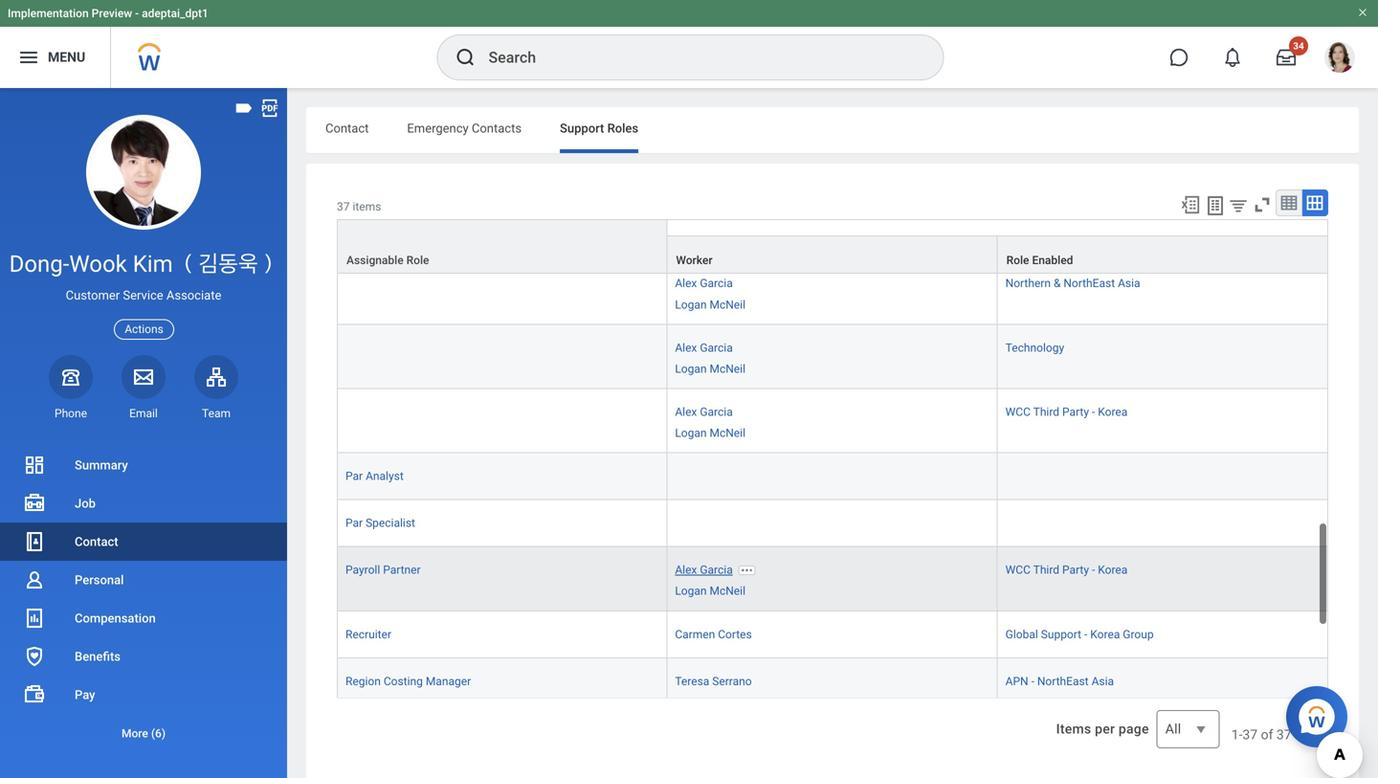 Task type: locate. For each thing, give the bounding box(es) containing it.
logan for logan mcneil link for row containing workforce planner's alex garcia link
[[675, 671, 707, 685]]

1 horizontal spatial contact
[[326, 121, 369, 135]]

contact up 37 items
[[326, 121, 369, 135]]

3 alex garcia link from the top
[[675, 582, 733, 599]]

1 horizontal spatial support
[[1042, 650, 1082, 664]]

2 alex garcia from the top
[[675, 393, 733, 406]]

apn
[[1006, 346, 1029, 359]]

logan mcneil link for stock partner link
[[675, 539, 746, 556]]

garcia for 6th row from the top of the page alex garcia link
[[700, 586, 733, 599]]

0 horizontal spatial role
[[407, 254, 429, 267]]

expand table image
[[1306, 193, 1325, 213]]

dong-
[[9, 250, 69, 278]]

3 garcia from the top
[[700, 586, 733, 599]]

logan mcneil
[[675, 256, 746, 269], [675, 414, 746, 427], [675, 543, 746, 556], [675, 607, 746, 620], [675, 671, 746, 685]]

- right apn
[[1032, 346, 1035, 359]]

role down wcc at right top
[[1007, 254, 1030, 267]]

4 row from the top
[[337, 377, 1329, 441]]

- inside wcc third party - korea link
[[1093, 235, 1096, 248]]

alex
[[675, 235, 697, 248], [675, 393, 697, 406], [675, 586, 697, 599], [675, 650, 697, 664]]

page
[[1119, 722, 1150, 737]]

toolbar
[[1172, 190, 1329, 219]]

associate
[[167, 288, 222, 303]]

0 horizontal spatial asia
[[1092, 346, 1115, 359]]

alex for alex garcia link associated with first row from the top
[[675, 235, 697, 248]]

contact
[[326, 121, 369, 135], [75, 535, 118, 549]]

1 role from the left
[[407, 254, 429, 267]]

northeast right apn
[[1038, 346, 1089, 359]]

alex garcia for alex garcia link corresponding to 4th row from the bottom of the page
[[675, 393, 733, 406]]

support left roles
[[560, 121, 605, 135]]

customer service associate
[[66, 288, 222, 303]]

search image
[[454, 46, 477, 69]]

4 mcneil from the top
[[710, 607, 746, 620]]

items selected list for 4th row from the bottom of the page
[[675, 389, 777, 428]]

0 vertical spatial items
[[353, 200, 381, 214]]

tab list
[[306, 107, 1360, 153]]

（김동욱）
[[179, 250, 278, 278]]

global support - korea group
[[1006, 650, 1154, 664]]

logan mcneil link for 6th row from the top of the page alex garcia link
[[675, 603, 746, 620]]

1 vertical spatial korea
[[1091, 650, 1121, 664]]

mcneil
[[710, 256, 746, 269], [710, 414, 746, 427], [710, 543, 746, 556], [710, 607, 746, 620], [710, 671, 746, 685]]

37
[[337, 200, 350, 214], [1243, 727, 1258, 743], [1277, 727, 1292, 743]]

alex garcia link for first row from the top
[[675, 231, 733, 248]]

garcia for alex garcia link associated with first row from the top
[[700, 235, 733, 248]]

37 left 'of'
[[1243, 727, 1258, 743]]

2 alex from the top
[[675, 393, 697, 406]]

northern & northeast asia
[[1006, 393, 1141, 406]]

contact inside "list"
[[75, 535, 118, 549]]

2 row from the top
[[337, 236, 1329, 274]]

row
[[337, 218, 1329, 283], [337, 236, 1329, 274], [337, 330, 1329, 377], [337, 377, 1329, 441], [337, 505, 1329, 570], [337, 570, 1329, 634], [337, 634, 1329, 698]]

role right assignable
[[407, 254, 429, 267]]

global
[[1006, 650, 1039, 664]]

workforce planner
[[346, 650, 440, 664]]

enabled
[[1033, 254, 1074, 267]]

1 alex garcia link from the top
[[675, 231, 733, 248]]

0 vertical spatial korea
[[1099, 235, 1128, 248]]

1 items selected list from the top
[[675, 231, 777, 270]]

korea
[[1099, 235, 1128, 248], [1091, 650, 1121, 664]]

pay image
[[23, 684, 46, 707]]

carmen cortes link
[[675, 295, 752, 312]]

asia right &
[[1119, 393, 1141, 406]]

alex garcia link
[[675, 231, 733, 248], [675, 389, 733, 406], [675, 582, 733, 599], [675, 646, 733, 664]]

worker
[[676, 254, 713, 267]]

0 vertical spatial northeast
[[1038, 346, 1089, 359]]

contact inside tab list
[[326, 121, 369, 135]]

1 vertical spatial support
[[1042, 650, 1082, 664]]

logan for 5th logan mcneil link from the bottom of the page
[[675, 256, 707, 269]]

3 logan mcneil link from the top
[[675, 539, 746, 556]]

- left group
[[1085, 650, 1088, 664]]

1 vertical spatial partner
[[377, 522, 415, 535]]

2 logan mcneil link from the top
[[675, 410, 746, 427]]

37 up assignable
[[337, 200, 350, 214]]

1 logan mcneil from the top
[[675, 256, 746, 269]]

actions button
[[114, 319, 174, 340]]

support
[[560, 121, 605, 135], [1042, 650, 1082, 664]]

4 logan mcneil from the top
[[675, 607, 746, 620]]

support inside row
[[1042, 650, 1082, 664]]

3 row from the top
[[337, 330, 1329, 377]]

summary
[[75, 458, 128, 473]]

list
[[0, 446, 287, 753]]

asia
[[1092, 346, 1115, 359], [1119, 393, 1141, 406]]

3 logan from the top
[[675, 543, 707, 556]]

1 logan from the top
[[675, 256, 707, 269]]

dong-wook kim （김동욱）
[[9, 250, 278, 278]]

row containing workforce planner
[[337, 634, 1329, 698]]

37 right 'of'
[[1277, 727, 1292, 743]]

1 vertical spatial contact
[[75, 535, 118, 549]]

security partner row
[[337, 441, 1329, 505]]

1 horizontal spatial role
[[1007, 254, 1030, 267]]

1 vertical spatial northeast
[[1064, 393, 1116, 406]]

5 row from the top
[[337, 505, 1329, 570]]

workforce planner link
[[346, 646, 440, 664]]

alex for 6th row from the top of the page alex garcia link
[[675, 586, 697, 599]]

cortes
[[718, 299, 752, 312]]

4 logan from the top
[[675, 607, 707, 620]]

alex garcia
[[675, 235, 733, 248], [675, 393, 733, 406], [675, 586, 733, 599], [675, 650, 733, 664]]

5 logan from the top
[[675, 671, 707, 685]]

wcc third party - korea link
[[1006, 231, 1128, 248]]

northeast right &
[[1064, 393, 1116, 406]]

- inside apn - northeast asia link
[[1032, 346, 1035, 359]]

4 alex garcia link from the top
[[675, 646, 733, 664]]

3 alex from the top
[[675, 586, 697, 599]]

0 horizontal spatial support
[[560, 121, 605, 135]]

view team image
[[205, 366, 228, 389]]

- inside global support - korea group link
[[1085, 650, 1088, 664]]

4 garcia from the top
[[700, 650, 733, 664]]

menu button
[[0, 27, 110, 88]]

4 alex garcia from the top
[[675, 650, 733, 664]]

logan mcneil for 4th logan mcneil link from the bottom
[[675, 414, 746, 427]]

benefits
[[75, 650, 121, 664]]

view printable version (pdf) image
[[260, 98, 281, 119]]

5 logan mcneil link from the top
[[675, 667, 746, 685]]

korea left group
[[1091, 650, 1121, 664]]

1 alex from the top
[[675, 235, 697, 248]]

support right global
[[1042, 650, 1082, 664]]

worker button
[[668, 237, 997, 273]]

logan mcneil for logan mcneil link for row containing workforce planner's alex garcia link
[[675, 671, 746, 685]]

partner right stock
[[377, 522, 415, 535]]

security partner link
[[346, 453, 427, 471]]

partner for security partner
[[390, 457, 427, 471]]

logan mcneil link
[[675, 252, 746, 269], [675, 410, 746, 427], [675, 539, 746, 556], [675, 603, 746, 620], [675, 667, 746, 685]]

partner
[[390, 457, 427, 471], [377, 522, 415, 535]]

apn - northeast asia link
[[1006, 342, 1115, 359]]

global support - korea group link
[[1006, 646, 1154, 664]]

-
[[135, 7, 139, 20], [1093, 235, 1096, 248], [1032, 346, 1035, 359], [1085, 650, 1088, 664]]

teresa serrano link
[[675, 342, 752, 359]]

more (6) button
[[0, 714, 287, 753]]

1 horizontal spatial items
[[1296, 727, 1329, 743]]

items selected list
[[675, 231, 777, 270], [675, 389, 777, 428], [675, 582, 777, 621], [675, 646, 777, 686]]

wook
[[69, 250, 127, 278]]

export to worksheets image
[[1205, 194, 1228, 217]]

summary link
[[0, 446, 287, 485]]

personal image
[[23, 569, 46, 592]]

alex garcia for row containing workforce planner's alex garcia link
[[675, 650, 733, 664]]

export to excel image
[[1181, 194, 1202, 215]]

menu banner
[[0, 0, 1379, 88]]

phone image
[[57, 366, 84, 389]]

asia for apn - northeast asia
[[1092, 346, 1115, 359]]

2 mcneil from the top
[[710, 414, 746, 427]]

0 vertical spatial partner
[[390, 457, 427, 471]]

1 vertical spatial items
[[1296, 727, 1329, 743]]

row containing stock partner
[[337, 505, 1329, 570]]

garcia
[[700, 235, 733, 248], [700, 393, 733, 406], [700, 586, 733, 599], [700, 650, 733, 664]]

partner right security
[[390, 457, 427, 471]]

- right preview
[[135, 7, 139, 20]]

1 alex garcia from the top
[[675, 235, 733, 248]]

3 mcneil from the top
[[710, 543, 746, 556]]

carmen cortes
[[675, 299, 752, 312]]

garcia for alex garcia link corresponding to 4th row from the bottom of the page
[[700, 393, 733, 406]]

compensation
[[75, 611, 156, 626]]

partner for stock partner
[[377, 522, 415, 535]]

5 mcneil from the top
[[710, 671, 746, 685]]

contact up personal
[[75, 535, 118, 549]]

2 horizontal spatial 37
[[1277, 727, 1292, 743]]

carmen
[[675, 299, 716, 312]]

5 logan mcneil from the top
[[675, 671, 746, 685]]

2 alex garcia link from the top
[[675, 389, 733, 406]]

2 garcia from the top
[[700, 393, 733, 406]]

3 alex garcia from the top
[[675, 586, 733, 599]]

contact link
[[0, 523, 287, 561]]

1 logan mcneil link from the top
[[675, 252, 746, 269]]

2 logan from the top
[[675, 414, 707, 427]]

compensation image
[[23, 607, 46, 630]]

2 items selected list from the top
[[675, 389, 777, 428]]

list containing summary
[[0, 446, 287, 753]]

items up assignable
[[353, 200, 381, 214]]

korea right 'party'
[[1099, 235, 1128, 248]]

stock
[[346, 522, 375, 535]]

1 garcia from the top
[[700, 235, 733, 248]]

items selected list for first row from the top
[[675, 231, 777, 270]]

7 row from the top
[[337, 634, 1329, 698]]

personal list item
[[0, 561, 287, 599]]

4 alex from the top
[[675, 650, 697, 664]]

0 vertical spatial contact
[[326, 121, 369, 135]]

team dong-wook kim （김동욱） element
[[194, 406, 238, 421]]

close environment banner image
[[1358, 7, 1369, 18]]

mcneil for row containing workforce planner's alex garcia link
[[710, 671, 746, 685]]

per
[[1096, 722, 1116, 737]]

pay
[[75, 688, 95, 702]]

justify image
[[17, 46, 40, 69]]

wcc
[[1006, 235, 1031, 248]]

3 logan mcneil from the top
[[675, 543, 746, 556]]

0 vertical spatial asia
[[1092, 346, 1115, 359]]

preview
[[92, 7, 132, 20]]

role enabled button
[[998, 237, 1328, 273]]

4 logan mcneil link from the top
[[675, 603, 746, 620]]

job
[[75, 496, 96, 511]]

apn - northeast asia
[[1006, 346, 1115, 359]]

1 horizontal spatial asia
[[1119, 393, 1141, 406]]

2 logan mcneil from the top
[[675, 414, 746, 427]]

0 horizontal spatial contact
[[75, 535, 118, 549]]

kim
[[133, 250, 173, 278]]

- right 'party'
[[1093, 235, 1096, 248]]

logan
[[675, 256, 707, 269], [675, 414, 707, 427], [675, 543, 707, 556], [675, 607, 707, 620], [675, 671, 707, 685]]

1 mcneil from the top
[[710, 256, 746, 269]]

1 vertical spatial asia
[[1119, 393, 1141, 406]]

job link
[[0, 485, 287, 523]]

items right 'of'
[[1296, 727, 1329, 743]]

alex garcia link for 4th row from the bottom of the page
[[675, 389, 733, 406]]

northeast for &
[[1064, 393, 1116, 406]]

stock partner
[[346, 522, 415, 535]]

contact image
[[23, 530, 46, 553]]

3 items selected list from the top
[[675, 582, 777, 621]]

logan mcneil for 5th logan mcneil link from the bottom of the page
[[675, 256, 746, 269]]

row containing teresa serrano
[[337, 330, 1329, 377]]

select to filter grid data image
[[1229, 195, 1250, 215]]

planner
[[401, 650, 440, 664]]

assignable role row
[[337, 219, 1329, 274]]

asia up northern & northeast asia link
[[1092, 346, 1115, 359]]

cell
[[337, 218, 668, 283], [337, 283, 668, 330], [998, 283, 1329, 330], [337, 330, 668, 377], [337, 377, 668, 441], [668, 441, 998, 505], [998, 441, 1329, 505], [337, 570, 668, 634]]

mcneil for stock partner link
[[710, 543, 746, 556]]

4 items selected list from the top
[[675, 646, 777, 686]]



Task type: describe. For each thing, give the bounding box(es) containing it.
third
[[1034, 235, 1060, 248]]

contacts
[[472, 121, 522, 135]]

personal link
[[0, 561, 287, 599]]

more (6) button
[[0, 722, 287, 745]]

team
[[202, 407, 231, 420]]

service
[[123, 288, 163, 303]]

implementation
[[8, 7, 89, 20]]

wcc third party - korea
[[1006, 235, 1128, 248]]

navigation pane region
[[0, 88, 287, 779]]

alex garcia link for 6th row from the top of the page
[[675, 582, 733, 599]]

northern & northeast asia link
[[1006, 389, 1141, 406]]

fullscreen image
[[1252, 194, 1274, 215]]

alex garcia for 6th row from the top of the page alex garcia link
[[675, 586, 733, 599]]

asia for northern & northeast asia
[[1119, 393, 1141, 406]]

1-
[[1232, 727, 1243, 743]]

inbox large image
[[1277, 48, 1297, 67]]

benefits image
[[23, 645, 46, 668]]

items inside status
[[1296, 727, 1329, 743]]

logan for stock partner link logan mcneil link
[[675, 543, 707, 556]]

email
[[129, 407, 158, 420]]

assignable
[[347, 254, 404, 267]]

Search Workday  search field
[[489, 36, 904, 79]]

role inside row
[[407, 254, 429, 267]]

email dong-wook kim （김동욱） element
[[122, 406, 166, 421]]

6 row from the top
[[337, 570, 1329, 634]]

teresa serrano
[[675, 346, 752, 359]]

pay link
[[0, 676, 287, 714]]

group
[[1124, 650, 1154, 664]]

items per page
[[1057, 722, 1150, 737]]

personal
[[75, 573, 124, 587]]

logan for 4th logan mcneil link from the bottom
[[675, 414, 707, 427]]

party
[[1063, 235, 1090, 248]]

actions
[[125, 323, 164, 336]]

assignable role button
[[338, 220, 667, 273]]

mcneil for 6th row from the top of the page alex garcia link
[[710, 607, 746, 620]]

mail image
[[132, 366, 155, 389]]

security partner
[[346, 457, 427, 471]]

1-37 of 37 items
[[1232, 727, 1329, 743]]

more (6)
[[122, 727, 166, 741]]

customer
[[66, 288, 120, 303]]

implementation preview -   adeptai_dpt1
[[8, 7, 209, 20]]

email button
[[122, 355, 166, 421]]

roles
[[608, 121, 639, 135]]

34 button
[[1266, 36, 1309, 79]]

security
[[346, 457, 387, 471]]

of
[[1262, 727, 1274, 743]]

phone button
[[49, 355, 93, 421]]

benefits link
[[0, 638, 287, 676]]

row containing worker
[[337, 236, 1329, 274]]

37 items
[[337, 200, 381, 214]]

tag image
[[234, 98, 255, 119]]

0 vertical spatial support
[[560, 121, 605, 135]]

serrano
[[713, 346, 752, 359]]

adeptai_dpt1
[[142, 7, 209, 20]]

logan mcneil for logan mcneil link associated with 6th row from the top of the page alex garcia link
[[675, 607, 746, 620]]

assignable role
[[347, 254, 429, 267]]

&
[[1054, 393, 1061, 406]]

1-37 of 37 items status
[[1232, 726, 1329, 745]]

1 horizontal spatial 37
[[1243, 727, 1258, 743]]

northern
[[1006, 393, 1051, 406]]

(6)
[[151, 727, 166, 741]]

items
[[1057, 722, 1092, 737]]

emergency
[[407, 121, 469, 135]]

phone
[[55, 407, 87, 420]]

alex for row containing workforce planner's alex garcia link
[[675, 650, 697, 664]]

workforce
[[346, 650, 398, 664]]

1 row from the top
[[337, 218, 1329, 283]]

items selected list for 6th row from the top of the page
[[675, 582, 777, 621]]

garcia for row containing workforce planner's alex garcia link
[[700, 650, 733, 664]]

tab list containing contact
[[306, 107, 1360, 153]]

alex garcia link for row containing workforce planner
[[675, 646, 733, 664]]

logan for logan mcneil link associated with 6th row from the top of the page alex garcia link
[[675, 607, 707, 620]]

job image
[[23, 492, 46, 515]]

0 horizontal spatial 37
[[337, 200, 350, 214]]

2 role from the left
[[1007, 254, 1030, 267]]

support roles
[[560, 121, 639, 135]]

menu
[[48, 49, 85, 65]]

compensation link
[[0, 599, 287, 638]]

logan mcneil for stock partner link logan mcneil link
[[675, 543, 746, 556]]

profile logan mcneil image
[[1325, 42, 1356, 77]]

summary image
[[23, 454, 46, 477]]

- inside menu banner
[[135, 7, 139, 20]]

teresa
[[675, 346, 710, 359]]

notifications large image
[[1224, 48, 1243, 67]]

phone dong-wook kim （김동욱） element
[[49, 406, 93, 421]]

stock partner link
[[346, 518, 415, 535]]

role enabled
[[1007, 254, 1074, 267]]

0 horizontal spatial items
[[353, 200, 381, 214]]

northeast for -
[[1038, 346, 1089, 359]]

more
[[122, 727, 148, 741]]

table image
[[1280, 193, 1299, 213]]

items per page element
[[1054, 699, 1221, 760]]

items selected list for row containing workforce planner
[[675, 646, 777, 686]]

alex for alex garcia link corresponding to 4th row from the bottom of the page
[[675, 393, 697, 406]]

emergency contacts
[[407, 121, 522, 135]]

alex garcia for alex garcia link associated with first row from the top
[[675, 235, 733, 248]]

logan mcneil link for row containing workforce planner's alex garcia link
[[675, 667, 746, 685]]

team link
[[194, 355, 238, 421]]

34
[[1294, 40, 1305, 52]]

carmen cortes row
[[337, 283, 1329, 330]]



Task type: vqa. For each thing, say whether or not it's contained in the screenshot.
2nd Alex from the bottom of the page
yes



